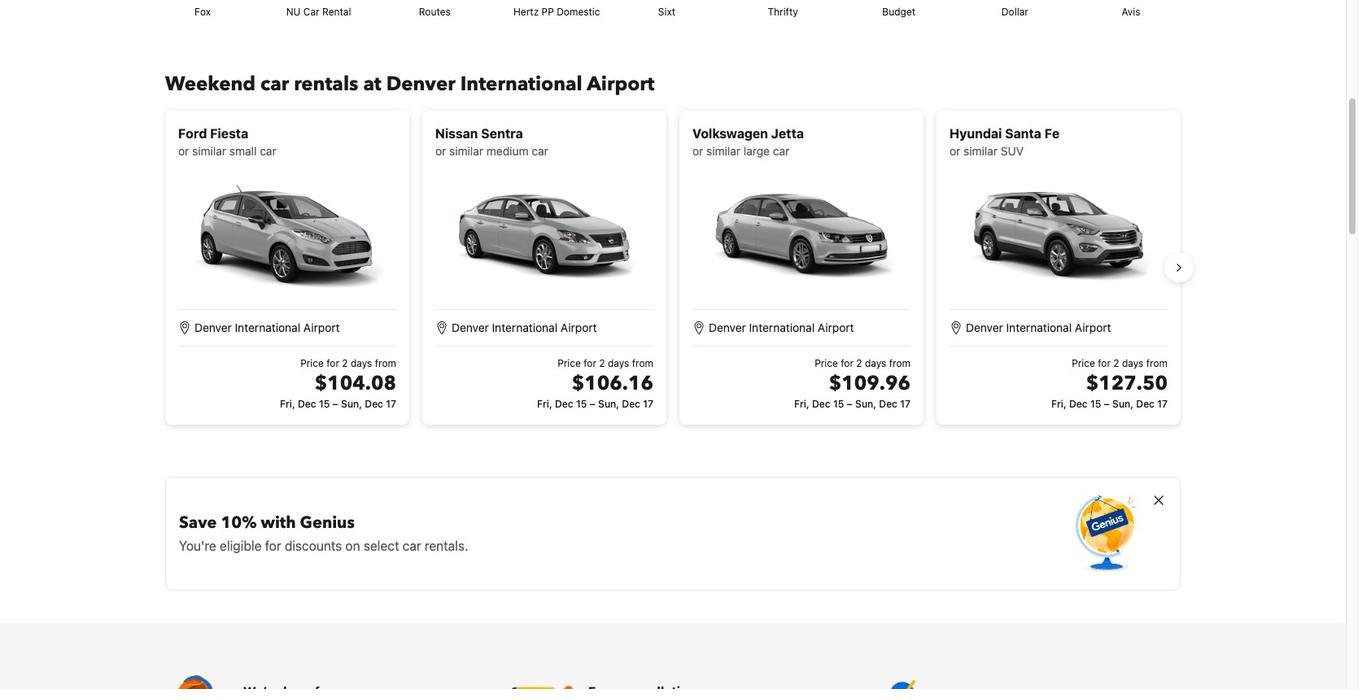 Task type: describe. For each thing, give the bounding box(es) containing it.
volkswagen
[[693, 126, 768, 141]]

small
[[229, 144, 257, 158]]

from for $106.16
[[632, 357, 653, 370]]

car left rentals
[[260, 71, 289, 98]]

rental
[[322, 6, 351, 18]]

genius
[[300, 512, 355, 534]]

car
[[303, 6, 320, 18]]

2 dec from the left
[[365, 398, 383, 410]]

denver for $106.16
[[452, 321, 489, 335]]

region containing $104.08
[[152, 104, 1194, 432]]

or for $104.08
[[178, 144, 189, 158]]

denver international airport for $109.96
[[709, 321, 854, 335]]

airport for $106.16
[[561, 321, 597, 335]]

fri, for $106.16
[[537, 398, 552, 410]]

days for $106.16
[[608, 357, 629, 370]]

price for $127.50
[[1072, 357, 1095, 370]]

denver for $104.08
[[195, 321, 232, 335]]

– for $104.08
[[333, 398, 338, 410]]

– for $106.16
[[590, 398, 596, 410]]

2 for $104.08
[[342, 357, 348, 370]]

car inside save 10% with genius you're eligible for discounts on select car rentals.
[[403, 539, 421, 554]]

large
[[744, 144, 770, 158]]

or inside hyundai santa fe or similar suv
[[950, 144, 961, 158]]

price for $106.16
[[558, 357, 581, 370]]

select
[[364, 539, 399, 554]]

3 dec from the left
[[555, 398, 573, 410]]

5 dec from the left
[[812, 398, 831, 410]]

days for $109.96
[[865, 357, 887, 370]]

2 for $127.50
[[1114, 357, 1119, 370]]

similar for $104.08
[[192, 144, 226, 158]]

fri, for $109.96
[[794, 398, 810, 410]]

discounts
[[285, 539, 342, 554]]

price for $109.96
[[815, 357, 838, 370]]

hyundai
[[950, 126, 1002, 141]]

– for $127.50
[[1104, 398, 1110, 410]]

sun, for $109.96
[[855, 398, 877, 410]]

denver for $127.50
[[966, 321, 1003, 335]]

save
[[179, 512, 217, 534]]

17 for $109.96
[[900, 398, 911, 410]]

sun, for $127.50
[[1113, 398, 1134, 410]]

car for $104.08
[[260, 144, 276, 158]]

hertz
[[513, 6, 539, 18]]

hyundai santa fe image
[[961, 170, 1156, 300]]

17 for $106.16
[[643, 398, 653, 410]]

days for $127.50
[[1122, 357, 1144, 370]]

price for $104.08
[[300, 357, 324, 370]]

rentals
[[294, 71, 358, 98]]

17 for $104.08
[[386, 398, 396, 410]]

nissan sentra image
[[447, 170, 642, 300]]

15 for $127.50
[[1090, 398, 1101, 410]]

1 dec from the left
[[298, 398, 316, 410]]

similar for $106.16
[[449, 144, 483, 158]]

ford
[[178, 126, 207, 141]]

fri, for $127.50
[[1051, 398, 1067, 410]]

you're
[[179, 539, 216, 554]]

10%
[[221, 512, 257, 534]]

price for 2 days from $109.96 fri, dec 15 – sun, dec 17
[[794, 357, 911, 410]]

sixt
[[658, 6, 676, 18]]

similar for $109.96
[[706, 144, 741, 158]]

free cancellation image
[[510, 676, 575, 689]]

nu
[[286, 6, 301, 18]]

sentra
[[481, 126, 523, 141]]

$127.50
[[1086, 371, 1168, 397]]

denver for $109.96
[[709, 321, 746, 335]]



Task type: locate. For each thing, give the bounding box(es) containing it.
sun, inside price for 2 days from $109.96 fri, dec 15 – sun, dec 17
[[855, 398, 877, 410]]

hertz pp domestic
[[513, 6, 600, 18]]

nu car rental
[[286, 6, 351, 18]]

15
[[319, 398, 330, 410], [576, 398, 587, 410], [833, 398, 844, 410], [1090, 398, 1101, 410]]

2 price from the left
[[558, 357, 581, 370]]

denver international airport for $127.50
[[966, 321, 1111, 335]]

sun,
[[341, 398, 362, 410], [598, 398, 619, 410], [855, 398, 877, 410], [1113, 398, 1134, 410]]

days up $106.16
[[608, 357, 629, 370]]

similar inside ford fiesta or similar small car
[[192, 144, 226, 158]]

price up the $104.08
[[300, 357, 324, 370]]

from inside price for 2 days from $106.16 fri, dec 15 – sun, dec 17
[[632, 357, 653, 370]]

days up $127.50 on the right bottom
[[1122, 357, 1144, 370]]

3 2 from the left
[[856, 357, 862, 370]]

airport for $104.08
[[303, 321, 340, 335]]

4 2 from the left
[[1114, 357, 1119, 370]]

save 10% with genius you're eligible for discounts on select car rentals.
[[179, 512, 468, 554]]

from for $109.96
[[889, 357, 911, 370]]

for for $109.96
[[841, 357, 854, 370]]

17 down $106.16
[[643, 398, 653, 410]]

from inside price for 2 days from $127.50 fri, dec 15 – sun, dec 17
[[1146, 357, 1168, 370]]

days
[[351, 357, 372, 370], [608, 357, 629, 370], [865, 357, 887, 370], [1122, 357, 1144, 370]]

17 inside price for 2 days from $106.16 fri, dec 15 – sun, dec 17
[[643, 398, 653, 410]]

for inside save 10% with genius you're eligible for discounts on select car rentals.
[[265, 539, 281, 554]]

or
[[178, 144, 189, 158], [435, 144, 446, 158], [693, 144, 703, 158], [950, 144, 961, 158]]

$109.96
[[829, 371, 911, 397]]

2 up $127.50 on the right bottom
[[1114, 357, 1119, 370]]

from inside price for 2 days from $109.96 fri, dec 15 – sun, dec 17
[[889, 357, 911, 370]]

$106.16
[[572, 371, 653, 397]]

17 down the $104.08
[[386, 398, 396, 410]]

price for 2 days from $127.50 fri, dec 15 – sun, dec 17
[[1051, 357, 1168, 410]]

similar down nissan
[[449, 144, 483, 158]]

rentals.
[[425, 539, 468, 554]]

or for $106.16
[[435, 144, 446, 158]]

for up $106.16
[[584, 357, 597, 370]]

1 sun, from the left
[[341, 398, 362, 410]]

airport for $127.50
[[1075, 321, 1111, 335]]

– for $109.96
[[847, 398, 853, 410]]

3 15 from the left
[[833, 398, 844, 410]]

international
[[460, 71, 582, 98], [235, 321, 300, 335], [492, 321, 558, 335], [749, 321, 815, 335], [1006, 321, 1072, 335]]

international for $109.96
[[749, 321, 815, 335]]

for inside price for 2 days from $127.50 fri, dec 15 – sun, dec 17
[[1098, 357, 1111, 370]]

ford fiesta image
[[190, 170, 385, 300]]

15 inside price for 2 days from $127.50 fri, dec 15 – sun, dec 17
[[1090, 398, 1101, 410]]

dollar
[[1002, 6, 1029, 18]]

15 down the $104.08
[[319, 398, 330, 410]]

4 sun, from the left
[[1113, 398, 1134, 410]]

for for $127.50
[[1098, 357, 1111, 370]]

1 price from the left
[[300, 357, 324, 370]]

for inside price for 2 days from $106.16 fri, dec 15 – sun, dec 17
[[584, 357, 597, 370]]

days for $104.08
[[351, 357, 372, 370]]

2 for $106.16
[[599, 357, 605, 370]]

4 dec from the left
[[622, 398, 640, 410]]

price for 2 days from $104.08 fri, dec 15 – sun, dec 17
[[280, 357, 396, 410]]

1 fri, from the left
[[280, 398, 295, 410]]

2 up the $104.08
[[342, 357, 348, 370]]

5 million+ reviews image
[[855, 676, 920, 689]]

2 or from the left
[[435, 144, 446, 158]]

15 inside price for 2 days from $104.08 fri, dec 15 – sun, dec 17
[[319, 398, 330, 410]]

fri,
[[280, 398, 295, 410], [537, 398, 552, 410], [794, 398, 810, 410], [1051, 398, 1067, 410]]

2 inside price for 2 days from $104.08 fri, dec 15 – sun, dec 17
[[342, 357, 348, 370]]

days up '$109.96'
[[865, 357, 887, 370]]

–
[[333, 398, 338, 410], [590, 398, 596, 410], [847, 398, 853, 410], [1104, 398, 1110, 410]]

from for $104.08
[[375, 357, 396, 370]]

– down '$109.96'
[[847, 398, 853, 410]]

– down the $104.08
[[333, 398, 338, 410]]

17 inside price for 2 days from $127.50 fri, dec 15 – sun, dec 17
[[1157, 398, 1168, 410]]

from up '$109.96'
[[889, 357, 911, 370]]

15 inside price for 2 days from $106.16 fri, dec 15 – sun, dec 17
[[576, 398, 587, 410]]

sun, for $104.08
[[341, 398, 362, 410]]

fri, inside price for 2 days from $104.08 fri, dec 15 – sun, dec 17
[[280, 398, 295, 410]]

4 from from the left
[[1146, 357, 1168, 370]]

1 denver international airport from the left
[[195, 321, 340, 335]]

2 up $106.16
[[599, 357, 605, 370]]

– inside price for 2 days from $104.08 fri, dec 15 – sun, dec 17
[[333, 398, 338, 410]]

15 inside price for 2 days from $109.96 fri, dec 15 – sun, dec 17
[[833, 398, 844, 410]]

on
[[345, 539, 360, 554]]

2 days from the left
[[608, 357, 629, 370]]

sun, down the $104.08
[[341, 398, 362, 410]]

days inside price for 2 days from $104.08 fri, dec 15 – sun, dec 17
[[351, 357, 372, 370]]

1 – from the left
[[333, 398, 338, 410]]

4 price from the left
[[1072, 357, 1095, 370]]

at
[[363, 71, 381, 98]]

15 for $106.16
[[576, 398, 587, 410]]

4 denver international airport from the left
[[966, 321, 1111, 335]]

price up $106.16
[[558, 357, 581, 370]]

fe
[[1045, 126, 1060, 141]]

car right small
[[260, 144, 276, 158]]

car for $109.96
[[773, 144, 790, 158]]

3 17 from the left
[[900, 398, 911, 410]]

for for $106.16
[[584, 357, 597, 370]]

or down volkswagen in the top of the page
[[693, 144, 703, 158]]

fri, for $104.08
[[280, 398, 295, 410]]

routes
[[419, 6, 451, 18]]

price
[[300, 357, 324, 370], [558, 357, 581, 370], [815, 357, 838, 370], [1072, 357, 1095, 370]]

2 similar from the left
[[449, 144, 483, 158]]

denver international airport
[[195, 321, 340, 335], [452, 321, 597, 335], [709, 321, 854, 335], [966, 321, 1111, 335]]

or inside nissan sentra or similar medium car
[[435, 144, 446, 158]]

we're here for you image
[[165, 676, 230, 689]]

3 denver international airport from the left
[[709, 321, 854, 335]]

– down $127.50 on the right bottom
[[1104, 398, 1110, 410]]

hyundai santa fe or similar suv
[[950, 126, 1060, 158]]

1 2 from the left
[[342, 357, 348, 370]]

3 or from the left
[[693, 144, 703, 158]]

days inside price for 2 days from $109.96 fri, dec 15 – sun, dec 17
[[865, 357, 887, 370]]

2 2 from the left
[[599, 357, 605, 370]]

similar down volkswagen in the top of the page
[[706, 144, 741, 158]]

17 for $127.50
[[1157, 398, 1168, 410]]

sun, inside price for 2 days from $127.50 fri, dec 15 – sun, dec 17
[[1113, 398, 1134, 410]]

3 similar from the left
[[706, 144, 741, 158]]

8 dec from the left
[[1136, 398, 1155, 410]]

price inside price for 2 days from $109.96 fri, dec 15 – sun, dec 17
[[815, 357, 838, 370]]

car
[[260, 71, 289, 98], [260, 144, 276, 158], [532, 144, 548, 158], [773, 144, 790, 158], [403, 539, 421, 554]]

airport for $109.96
[[818, 321, 854, 335]]

7 dec from the left
[[1069, 398, 1088, 410]]

suv
[[1001, 144, 1024, 158]]

similar inside the volkswagen jetta or similar large car
[[706, 144, 741, 158]]

1 15 from the left
[[319, 398, 330, 410]]

4 – from the left
[[1104, 398, 1110, 410]]

fri, inside price for 2 days from $106.16 fri, dec 15 – sun, dec 17
[[537, 398, 552, 410]]

17 down $127.50 on the right bottom
[[1157, 398, 1168, 410]]

2 denver international airport from the left
[[452, 321, 597, 335]]

sun, down $127.50 on the right bottom
[[1113, 398, 1134, 410]]

17 inside price for 2 days from $104.08 fri, dec 15 – sun, dec 17
[[386, 398, 396, 410]]

from for $127.50
[[1146, 357, 1168, 370]]

from up the $104.08
[[375, 357, 396, 370]]

similar inside hyundai santa fe or similar suv
[[964, 144, 998, 158]]

days inside price for 2 days from $127.50 fri, dec 15 – sun, dec 17
[[1122, 357, 1144, 370]]

from inside price for 2 days from $104.08 fri, dec 15 – sun, dec 17
[[375, 357, 396, 370]]

region
[[152, 104, 1194, 432]]

weekend
[[165, 71, 256, 98]]

1 from from the left
[[375, 357, 396, 370]]

– down $106.16
[[590, 398, 596, 410]]

similar down hyundai
[[964, 144, 998, 158]]

$104.08
[[315, 371, 396, 397]]

days up the $104.08
[[351, 357, 372, 370]]

denver international airport for $104.08
[[195, 321, 340, 335]]

17
[[386, 398, 396, 410], [643, 398, 653, 410], [900, 398, 911, 410], [1157, 398, 1168, 410]]

4 similar from the left
[[964, 144, 998, 158]]

jetta
[[771, 126, 804, 141]]

or down hyundai
[[950, 144, 961, 158]]

from up $106.16
[[632, 357, 653, 370]]

3 days from the left
[[865, 357, 887, 370]]

2 up '$109.96'
[[856, 357, 862, 370]]

for up $127.50 on the right bottom
[[1098, 357, 1111, 370]]

sun, down $106.16
[[598, 398, 619, 410]]

2 fri, from the left
[[537, 398, 552, 410]]

2
[[342, 357, 348, 370], [599, 357, 605, 370], [856, 357, 862, 370], [1114, 357, 1119, 370]]

1 17 from the left
[[386, 398, 396, 410]]

– inside price for 2 days from $106.16 fri, dec 15 – sun, dec 17
[[590, 398, 596, 410]]

or inside the volkswagen jetta or similar large car
[[693, 144, 703, 158]]

3 sun, from the left
[[855, 398, 877, 410]]

from up $127.50 on the right bottom
[[1146, 357, 1168, 370]]

from
[[375, 357, 396, 370], [632, 357, 653, 370], [889, 357, 911, 370], [1146, 357, 1168, 370]]

15 down $127.50 on the right bottom
[[1090, 398, 1101, 410]]

2 sun, from the left
[[598, 398, 619, 410]]

nissan sentra or similar medium car
[[435, 126, 548, 158]]

or inside ford fiesta or similar small car
[[178, 144, 189, 158]]

sun, for $106.16
[[598, 398, 619, 410]]

weekend car rentals at denver international airport
[[165, 71, 655, 98]]

sun, inside price for 2 days from $106.16 fri, dec 15 – sun, dec 17
[[598, 398, 619, 410]]

denver international airport for $106.16
[[452, 321, 597, 335]]

pp
[[542, 6, 554, 18]]

for up the $104.08
[[327, 357, 339, 370]]

for up '$109.96'
[[841, 357, 854, 370]]

similar down 'ford'
[[192, 144, 226, 158]]

international for $104.08
[[235, 321, 300, 335]]

eligible
[[220, 539, 262, 554]]

price up $127.50 on the right bottom
[[1072, 357, 1095, 370]]

1 or from the left
[[178, 144, 189, 158]]

dec
[[298, 398, 316, 410], [365, 398, 383, 410], [555, 398, 573, 410], [622, 398, 640, 410], [812, 398, 831, 410], [879, 398, 898, 410], [1069, 398, 1088, 410], [1136, 398, 1155, 410]]

or for $109.96
[[693, 144, 703, 158]]

sun, down '$109.96'
[[855, 398, 877, 410]]

with
[[261, 512, 296, 534]]

2 from from the left
[[632, 357, 653, 370]]

avis
[[1122, 6, 1141, 18]]

volkswagen jetta image
[[704, 170, 899, 300]]

3 price from the left
[[815, 357, 838, 370]]

nissan
[[435, 126, 478, 141]]

denver
[[386, 71, 456, 98], [195, 321, 232, 335], [452, 321, 489, 335], [709, 321, 746, 335], [966, 321, 1003, 335]]

15 for $104.08
[[319, 398, 330, 410]]

6 dec from the left
[[879, 398, 898, 410]]

17 down '$109.96'
[[900, 398, 911, 410]]

thrifty
[[768, 6, 798, 18]]

fiesta
[[210, 126, 248, 141]]

3 – from the left
[[847, 398, 853, 410]]

for down with
[[265, 539, 281, 554]]

4 or from the left
[[950, 144, 961, 158]]

volkswagen jetta or similar large car
[[693, 126, 804, 158]]

medium
[[487, 144, 529, 158]]

– inside price for 2 days from $109.96 fri, dec 15 – sun, dec 17
[[847, 398, 853, 410]]

or down nissan
[[435, 144, 446, 158]]

car inside the volkswagen jetta or similar large car
[[773, 144, 790, 158]]

car inside ford fiesta or similar small car
[[260, 144, 276, 158]]

similar inside nissan sentra or similar medium car
[[449, 144, 483, 158]]

15 for $109.96
[[833, 398, 844, 410]]

15 down '$109.96'
[[833, 398, 844, 410]]

price inside price for 2 days from $104.08 fri, dec 15 – sun, dec 17
[[300, 357, 324, 370]]

2 – from the left
[[590, 398, 596, 410]]

domestic
[[557, 6, 600, 18]]

1 similar from the left
[[192, 144, 226, 158]]

price up '$109.96'
[[815, 357, 838, 370]]

4 15 from the left
[[1090, 398, 1101, 410]]

– inside price for 2 days from $127.50 fri, dec 15 – sun, dec 17
[[1104, 398, 1110, 410]]

car right medium
[[532, 144, 548, 158]]

sun, inside price for 2 days from $104.08 fri, dec 15 – sun, dec 17
[[341, 398, 362, 410]]

similar
[[192, 144, 226, 158], [449, 144, 483, 158], [706, 144, 741, 158], [964, 144, 998, 158]]

santa
[[1005, 126, 1042, 141]]

price for 2 days from $106.16 fri, dec 15 – sun, dec 17
[[537, 357, 653, 410]]

4 fri, from the left
[[1051, 398, 1067, 410]]

ford fiesta or similar small car
[[178, 126, 276, 158]]

international for $106.16
[[492, 321, 558, 335]]

airport
[[587, 71, 655, 98], [303, 321, 340, 335], [561, 321, 597, 335], [818, 321, 854, 335], [1075, 321, 1111, 335]]

3 fri, from the left
[[794, 398, 810, 410]]

car inside nissan sentra or similar medium car
[[532, 144, 548, 158]]

car down jetta
[[773, 144, 790, 158]]

for
[[327, 357, 339, 370], [584, 357, 597, 370], [841, 357, 854, 370], [1098, 357, 1111, 370], [265, 539, 281, 554]]

days inside price for 2 days from $106.16 fri, dec 15 – sun, dec 17
[[608, 357, 629, 370]]

international for $127.50
[[1006, 321, 1072, 335]]

15 down $106.16
[[576, 398, 587, 410]]

2 for $109.96
[[856, 357, 862, 370]]

fox
[[195, 6, 211, 18]]

car right select
[[403, 539, 421, 554]]

for inside price for 2 days from $104.08 fri, dec 15 – sun, dec 17
[[327, 357, 339, 370]]

2 17 from the left
[[643, 398, 653, 410]]

fri, inside price for 2 days from $109.96 fri, dec 15 – sun, dec 17
[[794, 398, 810, 410]]

4 days from the left
[[1122, 357, 1144, 370]]

car for $106.16
[[532, 144, 548, 158]]

price inside price for 2 days from $106.16 fri, dec 15 – sun, dec 17
[[558, 357, 581, 370]]

fri, inside price for 2 days from $127.50 fri, dec 15 – sun, dec 17
[[1051, 398, 1067, 410]]

2 15 from the left
[[576, 398, 587, 410]]

budget
[[882, 6, 916, 18]]

4 17 from the left
[[1157, 398, 1168, 410]]

for inside price for 2 days from $109.96 fri, dec 15 – sun, dec 17
[[841, 357, 854, 370]]

17 inside price for 2 days from $109.96 fri, dec 15 – sun, dec 17
[[900, 398, 911, 410]]

3 from from the left
[[889, 357, 911, 370]]

2 inside price for 2 days from $106.16 fri, dec 15 – sun, dec 17
[[599, 357, 605, 370]]

2 inside price for 2 days from $109.96 fri, dec 15 – sun, dec 17
[[856, 357, 862, 370]]

or down 'ford'
[[178, 144, 189, 158]]

price inside price for 2 days from $127.50 fri, dec 15 – sun, dec 17
[[1072, 357, 1095, 370]]

2 inside price for 2 days from $127.50 fri, dec 15 – sun, dec 17
[[1114, 357, 1119, 370]]

1 days from the left
[[351, 357, 372, 370]]

for for $104.08
[[327, 357, 339, 370]]



Task type: vqa. For each thing, say whether or not it's contained in the screenshot.
$104.08 Airport
yes



